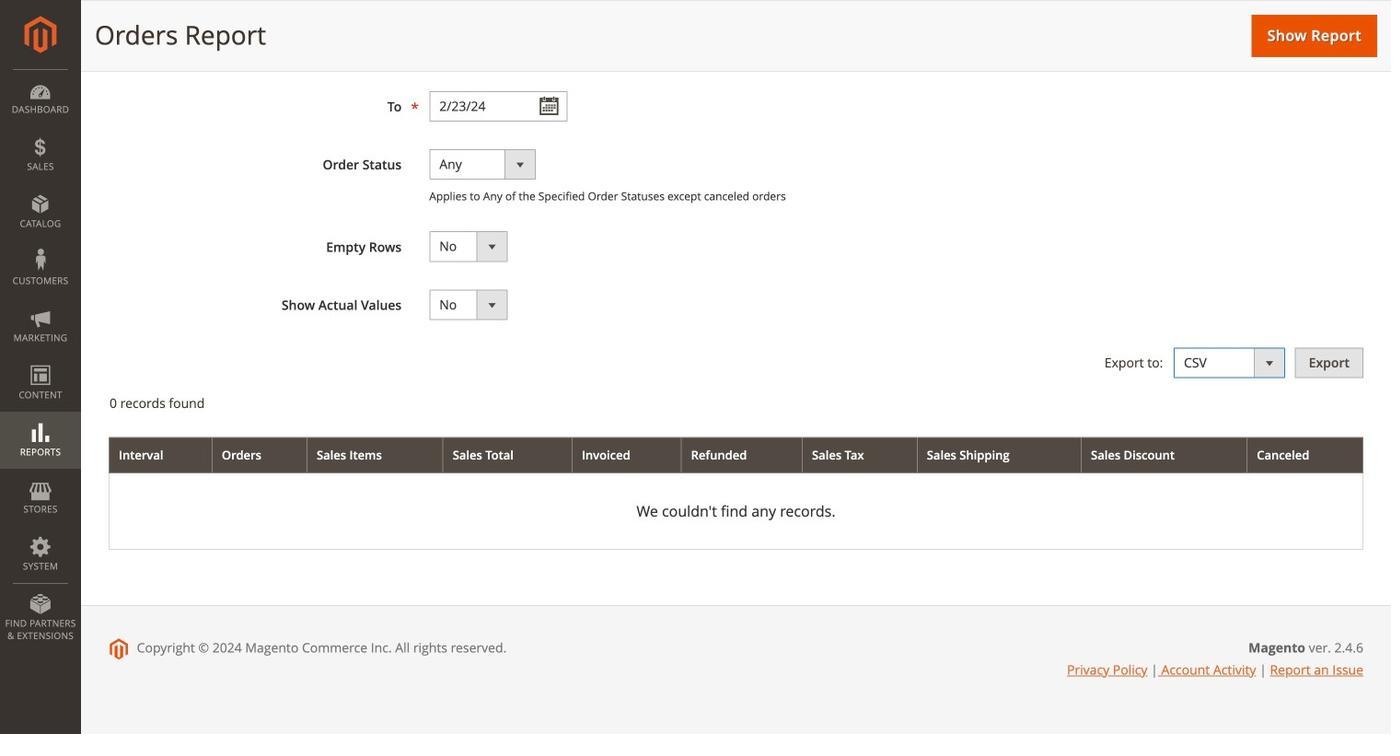 Task type: vqa. For each thing, say whether or not it's contained in the screenshot.
menu bar
yes



Task type: locate. For each thing, give the bounding box(es) containing it.
menu bar
[[0, 69, 81, 651]]

magento admin panel image
[[24, 16, 57, 53]]

None text field
[[429, 33, 568, 63], [429, 91, 568, 121], [429, 33, 568, 63], [429, 91, 568, 121]]



